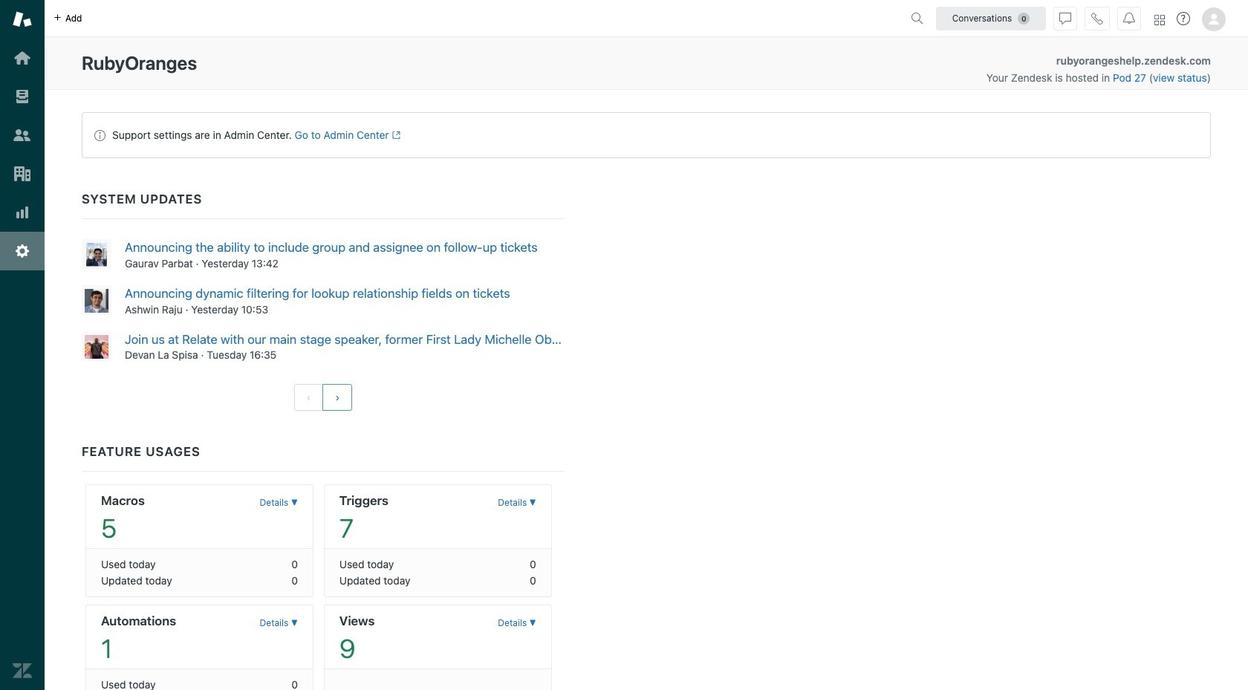 Task type: vqa. For each thing, say whether or not it's contained in the screenshot.
the topmost Avatar
no



Task type: locate. For each thing, give the bounding box(es) containing it.
organizations image
[[13, 164, 32, 184]]

status
[[82, 112, 1211, 158]]

zendesk products image
[[1155, 14, 1165, 25]]

notifications image
[[1124, 12, 1136, 24]]

button displays agent's chat status as invisible. image
[[1060, 12, 1072, 24]]

reporting image
[[13, 203, 32, 222]]

admin image
[[13, 242, 32, 261]]



Task type: describe. For each thing, give the bounding box(es) containing it.
views image
[[13, 87, 32, 106]]

zendesk support image
[[13, 10, 32, 29]]

zendesk image
[[13, 661, 32, 681]]

customers image
[[13, 126, 32, 145]]

get started image
[[13, 48, 32, 68]]

main element
[[0, 0, 45, 690]]

get help image
[[1177, 12, 1191, 25]]

(opens in a new tab) image
[[389, 131, 401, 140]]



